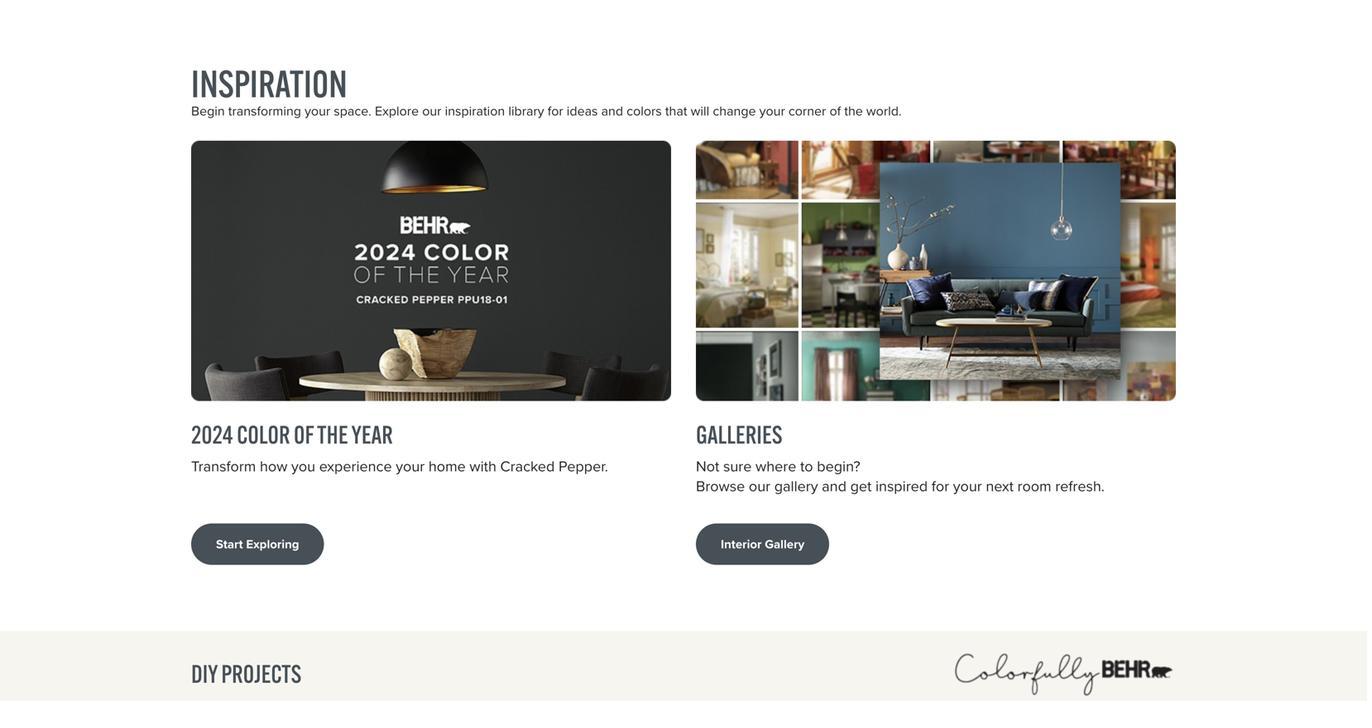 Task type: locate. For each thing, give the bounding box(es) containing it.
world.
[[867, 101, 902, 121]]

our inside 'inspiration begin transforming your space. explore our inspiration library for ideas and colors that will change your corner of the world.'
[[422, 101, 442, 121]]

1 horizontal spatial and
[[822, 475, 847, 497]]

your
[[305, 101, 330, 121], [760, 101, 785, 121], [396, 455, 425, 477], [953, 475, 982, 497]]

1 vertical spatial and
[[822, 475, 847, 497]]

space.
[[334, 101, 372, 121]]

1 horizontal spatial our
[[749, 475, 771, 497]]

of
[[294, 419, 314, 450]]

our
[[422, 101, 442, 121], [749, 475, 771, 497]]

multiple room images that are painted in different colors image
[[696, 141, 1176, 401]]

inspired
[[876, 475, 928, 497]]

the
[[844, 101, 863, 121]]

not
[[696, 455, 720, 477]]

interior gallery
[[721, 535, 805, 553]]

galleries not sure where to begin? browse our gallery and get inspired for your next room refresh.
[[696, 419, 1105, 497]]

with
[[470, 455, 497, 477]]

inspiration
[[445, 101, 505, 121]]

pepper.
[[559, 455, 608, 477]]

and
[[601, 101, 623, 121], [822, 475, 847, 497]]

transform
[[191, 455, 256, 477]]

diy projects
[[191, 658, 302, 689]]

you
[[291, 455, 315, 477]]

gallery
[[775, 475, 818, 497]]

begin
[[191, 101, 225, 121]]

for right inspired
[[932, 475, 949, 497]]

for
[[548, 101, 563, 121], [932, 475, 949, 497]]

our right 'explore' on the top left
[[422, 101, 442, 121]]

0 vertical spatial and
[[601, 101, 623, 121]]

1 vertical spatial our
[[749, 475, 771, 497]]

your left next
[[953, 475, 982, 497]]

0 horizontal spatial for
[[548, 101, 563, 121]]

for inside galleries not sure where to begin? browse our gallery and get inspired for your next room refresh.
[[932, 475, 949, 497]]

color
[[237, 419, 290, 450]]

0 vertical spatial for
[[548, 101, 563, 121]]

library
[[509, 101, 544, 121]]

1 vertical spatial for
[[932, 475, 949, 497]]

where
[[756, 455, 797, 477]]

projects
[[221, 658, 302, 689]]

1 horizontal spatial for
[[932, 475, 949, 497]]

our left gallery
[[749, 475, 771, 497]]

and left the get
[[822, 475, 847, 497]]

and right ideas
[[601, 101, 623, 121]]

0 horizontal spatial and
[[601, 101, 623, 121]]

for left ideas
[[548, 101, 563, 121]]

0 vertical spatial our
[[422, 101, 442, 121]]

will
[[691, 101, 710, 121]]

and inside 'inspiration begin transforming your space. explore our inspiration library for ideas and colors that will change your corner of the world.'
[[601, 101, 623, 121]]

galleries
[[696, 419, 783, 450]]

start
[[216, 535, 243, 553]]

to
[[800, 455, 813, 477]]

that
[[665, 101, 687, 121]]

room
[[1018, 475, 1052, 497]]

0 horizontal spatial our
[[422, 101, 442, 121]]

your left home
[[396, 455, 425, 477]]



Task type: describe. For each thing, give the bounding box(es) containing it.
your inside 2024 color of the year transform how you experience your home with cracked pepper.
[[396, 455, 425, 477]]

change
[[713, 101, 756, 121]]

refresh.
[[1056, 475, 1105, 497]]

experience
[[319, 455, 392, 477]]

2024 color of the year transform how you experience your home with cracked pepper.
[[191, 419, 608, 477]]

your left corner
[[760, 101, 785, 121]]

colors
[[627, 101, 662, 121]]

of
[[830, 101, 841, 121]]

corner
[[789, 101, 826, 121]]

next
[[986, 475, 1014, 497]]

transforming
[[228, 101, 301, 121]]

how
[[260, 455, 288, 477]]

inspiration
[[191, 61, 347, 107]]

year
[[351, 419, 393, 450]]

for inside 'inspiration begin transforming your space. explore our inspiration library for ideas and colors that will change your corner of the world.'
[[548, 101, 563, 121]]

diy
[[191, 658, 218, 689]]

your inside galleries not sure where to begin? browse our gallery and get inspired for your next room refresh.
[[953, 475, 982, 497]]

home
[[429, 455, 466, 477]]

behr color of the year 2024 banner image
[[191, 141, 671, 401]]

our inside galleries not sure where to begin? browse our gallery and get inspired for your next room refresh.
[[749, 475, 771, 497]]

ideas
[[567, 101, 598, 121]]

the
[[317, 419, 348, 450]]

get
[[851, 475, 872, 497]]

start exploring
[[216, 535, 299, 553]]

interior gallery link
[[696, 524, 830, 565]]

start exploring link
[[191, 524, 324, 565]]

and inside galleries not sure where to begin? browse our gallery and get inspired for your next room refresh.
[[822, 475, 847, 497]]

interior
[[721, 535, 762, 553]]

inspiration begin transforming your space. explore our inspiration library for ideas and colors that will change your corner of the world.
[[191, 61, 902, 121]]

exploring
[[246, 535, 299, 553]]

begin?
[[817, 455, 861, 477]]

2024
[[191, 419, 233, 450]]

browse
[[696, 475, 745, 497]]

explore
[[375, 101, 419, 121]]

your left space. at the left of the page
[[305, 101, 330, 121]]

gallery
[[765, 535, 805, 553]]

cracked
[[500, 455, 555, 477]]

sure
[[723, 455, 752, 477]]



Task type: vqa. For each thing, say whether or not it's contained in the screenshot.
Begin
yes



